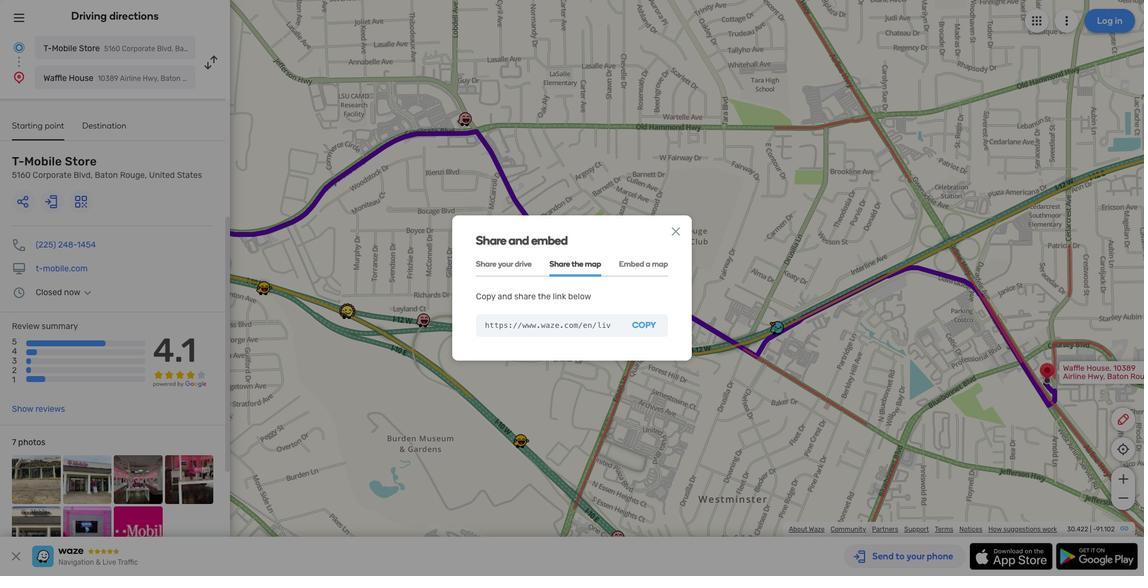 Task type: describe. For each thing, give the bounding box(es) containing it.
about waze community partners support terms notices how suggestions work
[[789, 526, 1057, 534]]

(225) 248-1454
[[36, 240, 96, 250]]

&
[[96, 559, 101, 567]]

closed now
[[36, 288, 80, 298]]

t-mobile.com
[[36, 264, 88, 274]]

share for share the map
[[550, 260, 570, 269]]

community
[[831, 526, 866, 534]]

t-mobile store, 5160 corporate blvd, baton rouge, united states
[[117, 219, 196, 245]]

store,
[[150, 219, 171, 228]]

0 vertical spatial corporate
[[122, 45, 155, 53]]

7
[[12, 438, 16, 448]]

2
[[12, 366, 17, 376]]

1 horizontal spatial 5160
[[104, 45, 120, 53]]

starting
[[12, 121, 43, 131]]

partners link
[[872, 526, 898, 534]]

share your drive link
[[476, 252, 532, 277]]

support link
[[904, 526, 929, 534]]

waffle for waffle house
[[44, 73, 67, 83]]

copy for copy and share the link below
[[476, 292, 496, 302]]

destination button
[[82, 121, 127, 139]]

4.1
[[153, 331, 196, 371]]

states inside t-mobile store, 5160 corporate blvd, baton rouge, united states
[[170, 236, 193, 245]]

waffle for waffle house, 10389 airline hwy, baton ro
[[1063, 364, 1085, 373]]

call image
[[12, 238, 26, 253]]

(225)
[[36, 240, 56, 250]]

review summary
[[12, 322, 78, 332]]

1 vertical spatial the
[[538, 292, 551, 302]]

united inside t-mobile store, 5160 corporate blvd, baton rouge, united states
[[144, 236, 168, 245]]

1 vertical spatial corporate
[[33, 170, 72, 181]]

1 vertical spatial store
[[65, 154, 97, 169]]

navigation
[[58, 559, 94, 567]]

partners
[[872, 526, 898, 534]]

t-
[[36, 264, 43, 274]]

current location image
[[12, 41, 26, 55]]

driving directions
[[71, 10, 159, 23]]

0 vertical spatial states
[[246, 45, 267, 53]]

share the map
[[550, 260, 601, 269]]

0 vertical spatial mobile
[[52, 44, 77, 54]]

7 photos
[[12, 438, 45, 448]]

share and embed
[[476, 233, 568, 248]]

image 1 of t-mobile store, baton rouge image
[[12, 456, 60, 505]]

copy for copy
[[632, 321, 656, 331]]

your
[[498, 260, 513, 269]]

share your drive
[[476, 260, 532, 269]]

0 vertical spatial store
[[79, 44, 100, 54]]

closed
[[36, 288, 62, 298]]

terms link
[[935, 526, 954, 534]]

notices link
[[960, 526, 983, 534]]

photos
[[18, 438, 45, 448]]

airline
[[1063, 372, 1086, 381]]

3
[[12, 357, 17, 367]]

1 vertical spatial blvd,
[[74, 170, 93, 181]]

share
[[514, 292, 536, 302]]

summary
[[42, 322, 78, 332]]

review
[[12, 322, 40, 332]]

|
[[1090, 526, 1092, 534]]

about waze link
[[789, 526, 825, 534]]

1
[[12, 376, 15, 386]]

baton inside t-mobile store, 5160 corporate blvd, baton rouge, united states
[[174, 228, 196, 237]]

5
[[12, 337, 17, 348]]

computer image
[[12, 262, 26, 277]]

t- inside t-mobile store, 5160 corporate blvd, baton rouge, united states
[[117, 219, 125, 228]]

and for copy
[[498, 292, 512, 302]]

location image
[[12, 70, 26, 85]]

link
[[553, 292, 566, 302]]

1 vertical spatial 5160
[[12, 170, 31, 181]]

destination
[[82, 121, 127, 131]]

1 vertical spatial united
[[149, 170, 175, 181]]

embed
[[531, 233, 568, 248]]

0 vertical spatial rouge,
[[197, 45, 220, 53]]

copy and share the link below
[[476, 292, 591, 302]]

image 3 of t-mobile store, baton rouge image
[[114, 456, 162, 505]]

share for share and embed
[[476, 233, 506, 248]]

community link
[[831, 526, 866, 534]]

image 7 of t-mobile store, baton rouge image
[[114, 507, 162, 555]]

copy button
[[620, 315, 668, 338]]

embed
[[619, 260, 644, 269]]

closed now button
[[36, 288, 95, 298]]

waffle house
[[44, 73, 94, 83]]

starting point button
[[12, 121, 64, 141]]

embed a map
[[619, 260, 668, 269]]

10389
[[1113, 364, 1136, 373]]

link image
[[1120, 524, 1129, 534]]

248-
[[58, 240, 77, 250]]

mobile inside t-mobile store, 5160 corporate blvd, baton rouge, united states
[[124, 219, 148, 228]]

0 vertical spatial t-mobile store 5160 corporate blvd, baton rouge, united states
[[44, 44, 267, 54]]

hwy,
[[1088, 372, 1105, 381]]

30.422 | -91.102
[[1067, 526, 1115, 534]]



Task type: vqa. For each thing, say whether or not it's contained in the screenshot.
Waffle House, 10389 Airline Hwy, Baton Ro
yes



Task type: locate. For each thing, give the bounding box(es) containing it.
t-mobile.com link
[[36, 264, 88, 274]]

1 vertical spatial states
[[177, 170, 202, 181]]

united
[[222, 45, 244, 53], [149, 170, 175, 181], [144, 236, 168, 245]]

1 vertical spatial mobile
[[24, 154, 62, 169]]

waffle left the hwy,
[[1063, 364, 1085, 373]]

1 horizontal spatial copy
[[632, 321, 656, 331]]

share inside share your drive link
[[476, 260, 497, 269]]

house
[[69, 73, 94, 83]]

and for share
[[509, 233, 529, 248]]

0 horizontal spatial waffle
[[44, 73, 67, 83]]

store up the house
[[79, 44, 100, 54]]

how suggestions work link
[[989, 526, 1057, 534]]

1 vertical spatial copy
[[632, 321, 656, 331]]

rouge,
[[197, 45, 220, 53], [120, 170, 147, 181], [117, 236, 142, 245]]

mobile down starting point button
[[24, 154, 62, 169]]

copy
[[476, 292, 496, 302], [632, 321, 656, 331]]

t-mobile store 5160 corporate blvd, baton rouge, united states
[[44, 44, 267, 54], [12, 154, 202, 181]]

and left share
[[498, 292, 512, 302]]

embed a map link
[[619, 252, 668, 277]]

about
[[789, 526, 808, 534]]

5160 up waffle house button
[[104, 45, 120, 53]]

0 horizontal spatial 5160
[[12, 170, 31, 181]]

1 vertical spatial and
[[498, 292, 512, 302]]

mobile
[[52, 44, 77, 54], [24, 154, 62, 169], [124, 219, 148, 228]]

t-mobile store 5160 corporate blvd, baton rouge, united states down destination button
[[12, 154, 202, 181]]

x image
[[9, 550, 23, 564]]

reviews
[[35, 405, 65, 415]]

the left "link"
[[538, 292, 551, 302]]

1 horizontal spatial waffle
[[1063, 364, 1085, 373]]

0 vertical spatial and
[[509, 233, 529, 248]]

t- left store,
[[117, 219, 125, 228]]

mobile left store,
[[124, 219, 148, 228]]

a
[[646, 260, 650, 269]]

5160 right store,
[[173, 219, 190, 228]]

waze
[[809, 526, 825, 534]]

2 horizontal spatial 5160
[[173, 219, 190, 228]]

t- down "starting"
[[12, 154, 24, 169]]

0 horizontal spatial the
[[538, 292, 551, 302]]

1 horizontal spatial t-
[[44, 44, 52, 54]]

-
[[1093, 526, 1096, 534]]

house,
[[1087, 364, 1112, 373]]

traffic
[[118, 559, 138, 567]]

point
[[45, 121, 64, 131]]

share inside share the map link
[[550, 260, 570, 269]]

0 vertical spatial blvd,
[[157, 45, 173, 53]]

waffle
[[44, 73, 67, 83], [1063, 364, 1085, 373]]

support
[[904, 526, 929, 534]]

directions
[[109, 10, 159, 23]]

0 vertical spatial the
[[572, 260, 584, 269]]

waffle inside waffle house, 10389 airline hwy, baton ro
[[1063, 364, 1085, 373]]

work
[[1042, 526, 1057, 534]]

store
[[79, 44, 100, 54], [65, 154, 97, 169]]

share up share your drive
[[476, 233, 506, 248]]

91.102
[[1096, 526, 1115, 534]]

1 vertical spatial waffle
[[1063, 364, 1085, 373]]

2 vertical spatial states
[[170, 236, 193, 245]]

5160 down starting point button
[[12, 170, 31, 181]]

2 vertical spatial 5160
[[173, 219, 190, 228]]

5160 inside t-mobile store, 5160 corporate blvd, baton rouge, united states
[[173, 219, 190, 228]]

mobile.com
[[43, 264, 88, 274]]

pencil image
[[1116, 413, 1131, 427]]

rouge, inside t-mobile store, 5160 corporate blvd, baton rouge, united states
[[117, 236, 142, 245]]

t- right current location image
[[44, 44, 52, 54]]

map for embed a map
[[652, 260, 668, 269]]

0 vertical spatial copy
[[476, 292, 496, 302]]

show reviews
[[12, 405, 65, 415]]

(225) 248-1454 link
[[36, 240, 96, 250]]

and up drive
[[509, 233, 529, 248]]

0 vertical spatial waffle
[[44, 73, 67, 83]]

1 map from the left
[[585, 260, 601, 269]]

share for share your drive
[[476, 260, 497, 269]]

t-
[[44, 44, 52, 54], [12, 154, 24, 169], [117, 219, 125, 228]]

2 map from the left
[[652, 260, 668, 269]]

t-mobile store 5160 corporate blvd, baton rouge, united states down directions
[[44, 44, 267, 54]]

map
[[585, 260, 601, 269], [652, 260, 668, 269]]

1 vertical spatial t-mobile store 5160 corporate blvd, baton rouge, united states
[[12, 154, 202, 181]]

blvd, inside t-mobile store, 5160 corporate blvd, baton rouge, united states
[[155, 228, 173, 237]]

x image
[[669, 224, 683, 239]]

image 6 of t-mobile store, baton rouge image
[[63, 507, 111, 555]]

0 vertical spatial t-
[[44, 44, 52, 54]]

now
[[64, 288, 80, 298]]

1 vertical spatial rouge,
[[120, 170, 147, 181]]

0 vertical spatial 5160
[[104, 45, 120, 53]]

0 vertical spatial united
[[222, 45, 244, 53]]

live
[[103, 559, 116, 567]]

1 horizontal spatial the
[[572, 260, 584, 269]]

baton
[[175, 45, 195, 53], [95, 170, 118, 181], [174, 228, 196, 237], [1107, 372, 1129, 381]]

0 horizontal spatial copy
[[476, 292, 496, 302]]

zoom in image
[[1116, 473, 1131, 487]]

corporate
[[122, 45, 155, 53], [33, 170, 72, 181], [117, 228, 153, 237]]

2 vertical spatial united
[[144, 236, 168, 245]]

notices
[[960, 526, 983, 534]]

waffle left the house
[[44, 73, 67, 83]]

and
[[509, 233, 529, 248], [498, 292, 512, 302]]

1 vertical spatial t-
[[12, 154, 24, 169]]

starting point
[[12, 121, 64, 131]]

states
[[246, 45, 267, 53], [177, 170, 202, 181], [170, 236, 193, 245]]

1454
[[77, 240, 96, 250]]

1 horizontal spatial map
[[652, 260, 668, 269]]

blvd,
[[157, 45, 173, 53], [74, 170, 93, 181], [155, 228, 173, 237]]

waffle house, 10389 airline hwy, baton ro
[[1063, 364, 1144, 390]]

5160
[[104, 45, 120, 53], [12, 170, 31, 181], [173, 219, 190, 228]]

map right a
[[652, 260, 668, 269]]

map for share the map
[[585, 260, 601, 269]]

0 horizontal spatial t-
[[12, 154, 24, 169]]

waffle inside button
[[44, 73, 67, 83]]

2 vertical spatial t-
[[117, 219, 125, 228]]

chevron down image
[[80, 288, 95, 298]]

mobile up waffle house on the top of page
[[52, 44, 77, 54]]

2 horizontal spatial t-
[[117, 219, 125, 228]]

suggestions
[[1004, 526, 1041, 534]]

image 5 of t-mobile store, baton rouge image
[[12, 507, 60, 555]]

below
[[568, 292, 591, 302]]

image 4 of t-mobile store, baton rouge image
[[165, 456, 213, 505]]

waffle house button
[[35, 66, 195, 89]]

show
[[12, 405, 33, 415]]

2 vertical spatial blvd,
[[155, 228, 173, 237]]

share the map link
[[550, 252, 601, 277]]

share left your on the top left of page
[[476, 260, 497, 269]]

the inside share the map link
[[572, 260, 584, 269]]

how
[[989, 526, 1002, 534]]

driving
[[71, 10, 107, 23]]

drive
[[515, 260, 532, 269]]

0 horizontal spatial map
[[585, 260, 601, 269]]

copy inside button
[[632, 321, 656, 331]]

share
[[476, 233, 506, 248], [476, 260, 497, 269], [550, 260, 570, 269]]

the
[[572, 260, 584, 269], [538, 292, 551, 302]]

None field
[[476, 315, 620, 338]]

clock image
[[12, 286, 26, 300]]

2 vertical spatial corporate
[[117, 228, 153, 237]]

terms
[[935, 526, 954, 534]]

30.422
[[1067, 526, 1089, 534]]

the up below
[[572, 260, 584, 269]]

2 vertical spatial mobile
[[124, 219, 148, 228]]

5 4 3 2 1
[[12, 337, 17, 386]]

baton inside waffle house, 10389 airline hwy, baton ro
[[1107, 372, 1129, 381]]

zoom out image
[[1116, 492, 1131, 506]]

map up below
[[585, 260, 601, 269]]

store down destination button
[[65, 154, 97, 169]]

navigation & live traffic
[[58, 559, 138, 567]]

share down embed
[[550, 260, 570, 269]]

corporate inside t-mobile store, 5160 corporate blvd, baton rouge, united states
[[117, 228, 153, 237]]

image 2 of t-mobile store, baton rouge image
[[63, 456, 111, 505]]

4
[[12, 347, 17, 357]]

2 vertical spatial rouge,
[[117, 236, 142, 245]]



